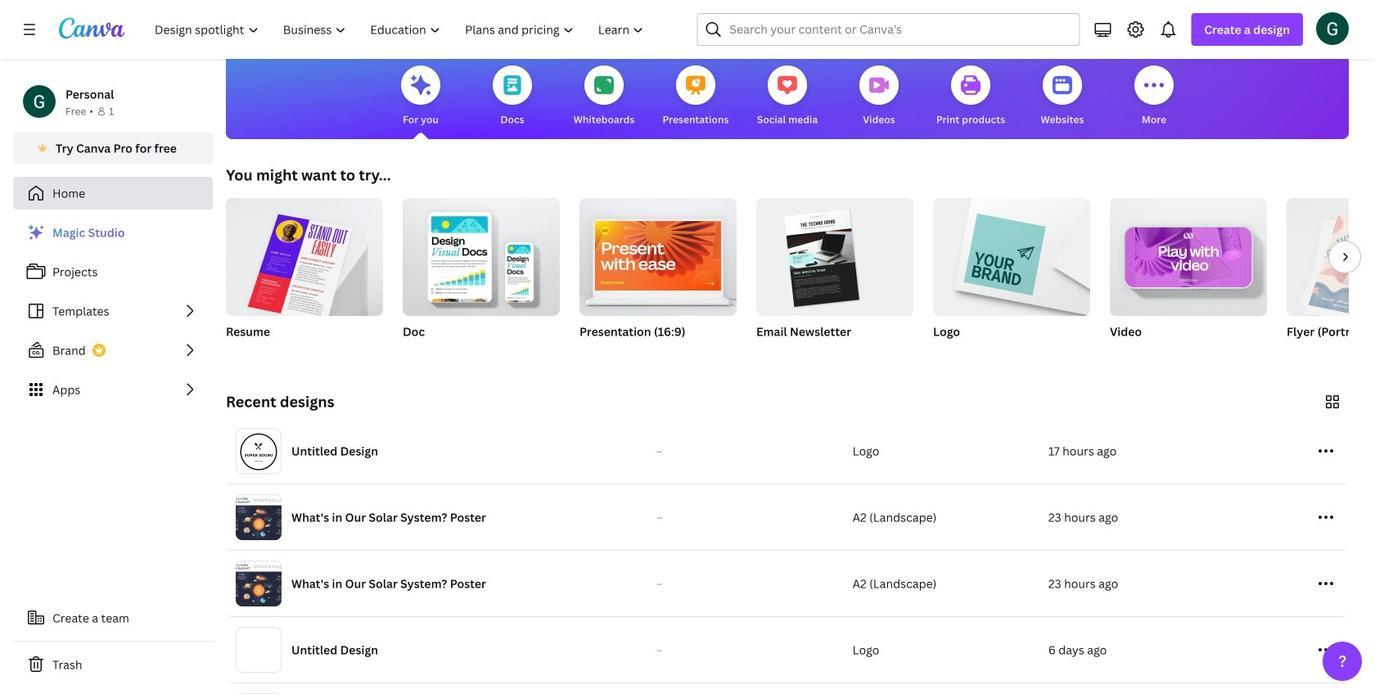 Task type: vqa. For each thing, say whether or not it's contained in the screenshot.
the by inside Blue And Red Modern Business Card Business Card By Opening Gate
no



Task type: describe. For each thing, give the bounding box(es) containing it.
greg robinson image
[[1317, 12, 1349, 45]]



Task type: locate. For each thing, give the bounding box(es) containing it.
group
[[226, 192, 383, 360], [226, 192, 383, 323], [403, 192, 560, 360], [403, 192, 560, 316], [580, 192, 737, 360], [580, 192, 737, 316], [757, 192, 914, 360], [757, 192, 914, 316], [933, 192, 1091, 360], [933, 192, 1091, 316], [1110, 192, 1267, 360], [1110, 192, 1267, 316], [1287, 198, 1376, 360], [1287, 198, 1376, 316]]

None search field
[[697, 13, 1080, 46]]

top level navigation element
[[144, 13, 658, 46]]

Search search field
[[730, 14, 1048, 45]]

list
[[13, 216, 213, 406]]



